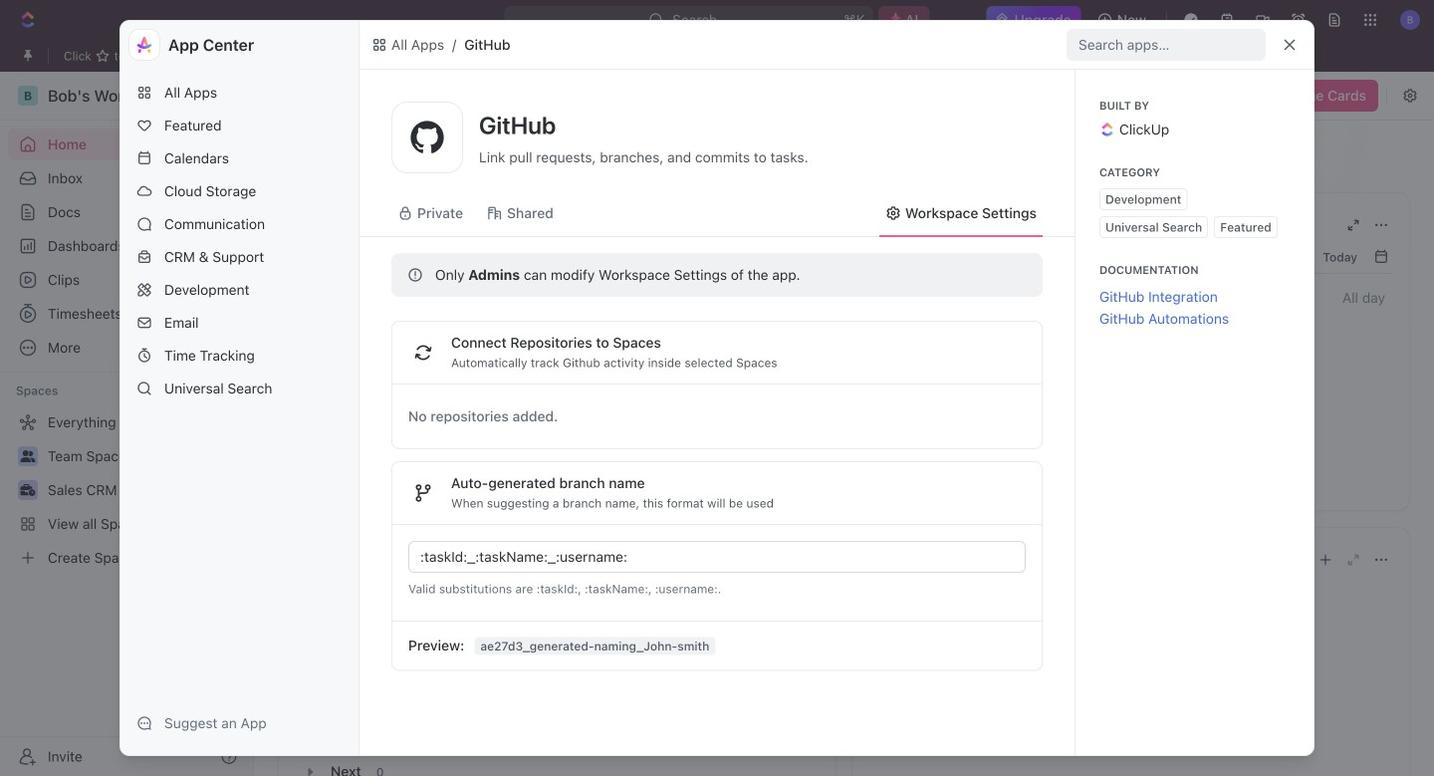 Task type: describe. For each thing, give the bounding box(es) containing it.
xr6e7 image
[[487, 205, 503, 221]]

akvyc image
[[372, 37, 388, 53]]

2 xr6e7 image from the left
[[886, 205, 902, 221]]

tree inside the "sidebar" navigation
[[8, 406, 245, 574]]



Task type: locate. For each thing, give the bounding box(es) containing it.
xr6e7 image
[[398, 205, 413, 221], [886, 205, 902, 221]]

Search apps… field
[[1079, 33, 1258, 57]]

tree
[[8, 406, 245, 574]]

sidebar navigation
[[0, 72, 254, 776]]

tab list
[[299, 576, 815, 625]]

1 xr6e7 image from the left
[[398, 205, 413, 221]]

0 horizontal spatial xr6e7 image
[[398, 205, 413, 221]]

dialog
[[120, 20, 1315, 756]]

None field
[[420, 545, 1018, 569]]

1 horizontal spatial xr6e7 image
[[886, 205, 902, 221]]



Task type: vqa. For each thing, say whether or not it's contained in the screenshot.
sidebar navigation
yes



